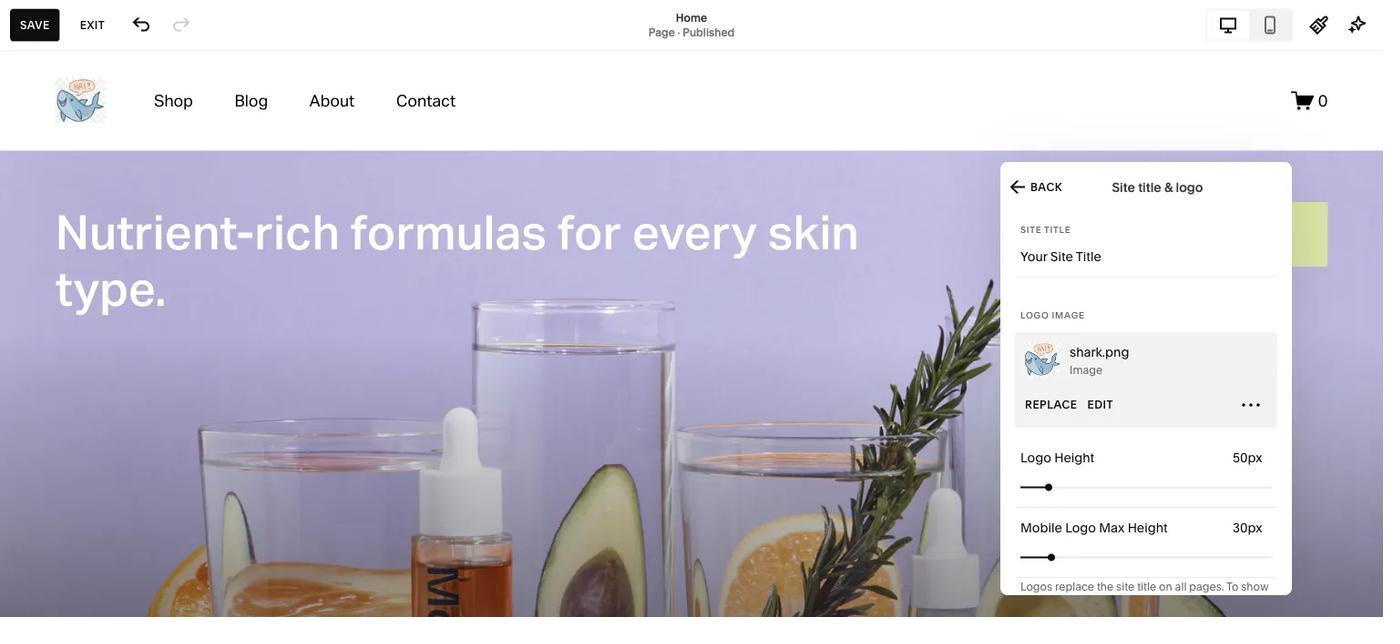 Task type: describe. For each thing, give the bounding box(es) containing it.
&
[[1165, 180, 1173, 195]]

pages.
[[1190, 581, 1224, 594]]

site for site title & logo
[[1112, 180, 1135, 195]]

logos
[[1021, 581, 1053, 594]]

Logo Height text field
[[1233, 448, 1267, 468]]

to
[[1227, 581, 1239, 594]]

Mobile Logo Max Height range field
[[1021, 538, 1272, 578]]

title
[[1044, 224, 1071, 235]]

selling link
[[30, 144, 202, 166]]

marketing
[[30, 178, 101, 195]]

settings
[[30, 589, 87, 607]]

all
[[1175, 581, 1187, 594]]

0 horizontal spatial height
[[1055, 451, 1095, 466]]

on
[[1159, 581, 1173, 594]]

0 vertical spatial title
[[1138, 180, 1162, 195]]

mobile
[[1021, 521, 1062, 536]]

image for shark.png
[[1070, 364, 1103, 377]]

exit button
[[70, 9, 115, 41]]

0 vertical spatial site
[[1116, 581, 1135, 594]]

2 vertical spatial site
[[1130, 610, 1148, 618]]

acuity scheduling link
[[30, 274, 202, 295]]

only
[[1065, 610, 1086, 618]]

so
[[1175, 610, 1187, 618]]

exit
[[80, 18, 105, 31]]

1 vertical spatial site
[[1040, 596, 1058, 609]]

Mobile Logo Max Height text field
[[1233, 519, 1267, 539]]

make
[[1190, 610, 1218, 618]]

edit button
[[1088, 389, 1114, 422]]

library
[[73, 557, 121, 575]]

2 vertical spatial logo
[[1065, 521, 1096, 536]]

published
[[683, 26, 735, 39]]

max
[[1099, 521, 1125, 536]]

back
[[1031, 180, 1063, 194]]

show
[[1241, 581, 1269, 594]]

contacts link
[[30, 209, 202, 231]]

1 vertical spatial title
[[1137, 581, 1157, 594]]

logo for logo image
[[1021, 310, 1049, 321]]

acuity
[[30, 275, 74, 293]]

logo
[[1176, 180, 1203, 195]]

shark.png
[[1070, 345, 1129, 360]]

the down delete
[[1110, 610, 1127, 618]]

replace button
[[1025, 389, 1078, 422]]

search
[[1200, 596, 1236, 609]]

website
[[30, 113, 87, 131]]

contacts
[[30, 210, 93, 228]]

analytics link
[[30, 241, 202, 263]]

Logo Height range field
[[1021, 468, 1272, 508]]



Task type: locate. For each thing, give the bounding box(es) containing it.
0 vertical spatial logo
[[1021, 310, 1049, 321]]

site
[[1116, 581, 1135, 594], [1040, 596, 1058, 609], [1130, 610, 1148, 618]]

save
[[20, 18, 50, 31]]

height
[[1055, 451, 1095, 466], [1128, 521, 1168, 536]]

asset library link
[[30, 556, 202, 577]]

the
[[1097, 581, 1114, 594], [1021, 596, 1037, 609], [1152, 596, 1169, 609], [1110, 610, 1127, 618]]

the down logos
[[1021, 596, 1037, 609]]

sure
[[1221, 610, 1244, 618]]

the up title,
[[1152, 596, 1169, 609]]

image up shark.png
[[1052, 310, 1085, 321]]

the up again,
[[1097, 581, 1114, 594]]

replace
[[1055, 581, 1094, 594]]

site left &
[[1112, 180, 1135, 195]]

logo for logo height
[[1021, 451, 1052, 466]]

asset
[[30, 557, 69, 575]]

back button
[[1011, 167, 1068, 207]]

site
[[1112, 180, 1135, 195], [1021, 224, 1042, 235]]

delete
[[1117, 596, 1150, 609]]

0 vertical spatial site
[[1112, 180, 1135, 195]]

height down replace button at right
[[1055, 451, 1095, 466]]

site down delete
[[1130, 610, 1148, 618]]

replace
[[1025, 399, 1078, 412]]

mobile logo max height
[[1021, 521, 1168, 536]]

engines
[[1021, 610, 1062, 618]]

logo down the site title
[[1021, 310, 1049, 321]]

settings link
[[30, 588, 202, 610]]

0 vertical spatial height
[[1055, 451, 1095, 466]]

selling
[[30, 145, 77, 163]]

acuity scheduling
[[30, 275, 156, 293]]

site left title
[[1021, 224, 1042, 235]]

page
[[649, 26, 675, 39]]

title,
[[1151, 610, 1172, 618]]

1 vertical spatial height
[[1128, 521, 1168, 536]]

height up the mobile logo max height range field
[[1128, 521, 1168, 536]]

tab list
[[1208, 10, 1291, 40]]

home
[[676, 11, 707, 24]]

website link
[[30, 112, 202, 134]]

site up engines
[[1040, 596, 1058, 609]]

title up only
[[1061, 596, 1080, 609]]

None text field
[[1021, 237, 1272, 277]]

logo image
[[1021, 310, 1085, 321]]

0 horizontal spatial site
[[1021, 224, 1042, 235]]

site title & logo
[[1112, 180, 1203, 195]]

use
[[1089, 610, 1108, 618]]

1 horizontal spatial site
[[1112, 180, 1135, 195]]

1 vertical spatial logo
[[1021, 451, 1052, 466]]

logo left max
[[1065, 521, 1096, 536]]

asset library
[[30, 557, 121, 575]]

1 vertical spatial image
[[1070, 364, 1103, 377]]

save button
[[10, 9, 60, 41]]

site title
[[1021, 224, 1071, 235]]

logo height
[[1021, 451, 1095, 466]]

site up delete
[[1116, 581, 1135, 594]]

logos replace the site title on all pages. to show the site title again, delete the logo. search engines only use the site title, so make sure 
[[1021, 581, 1269, 618]]

·
[[678, 26, 680, 39]]

1 vertical spatial site
[[1021, 224, 1042, 235]]

home page · published
[[649, 11, 735, 39]]

scheduling
[[78, 275, 156, 293]]

0 vertical spatial image
[[1052, 310, 1085, 321]]

edit
[[1088, 399, 1114, 412]]

marketing link
[[30, 177, 202, 198]]

logo down replace button at right
[[1021, 451, 1052, 466]]

title
[[1138, 180, 1162, 195], [1137, 581, 1157, 594], [1061, 596, 1080, 609]]

image
[[1052, 310, 1085, 321], [1070, 364, 1103, 377]]

logo
[[1021, 310, 1049, 321], [1021, 451, 1052, 466], [1065, 521, 1096, 536]]

title left &
[[1138, 180, 1162, 195]]

image for logo
[[1052, 310, 1085, 321]]

1 horizontal spatial height
[[1128, 521, 1168, 536]]

analytics
[[30, 242, 94, 260]]

shark.png image
[[1070, 345, 1129, 377]]

image inside shark.png image
[[1070, 364, 1103, 377]]

logo.
[[1172, 596, 1197, 609]]

2 vertical spatial title
[[1061, 596, 1080, 609]]

site for site title
[[1021, 224, 1042, 235]]

image down shark.png
[[1070, 364, 1103, 377]]

again,
[[1083, 596, 1114, 609]]

title left on
[[1137, 581, 1157, 594]]



Task type: vqa. For each thing, say whether or not it's contained in the screenshot.
Selling Link
yes



